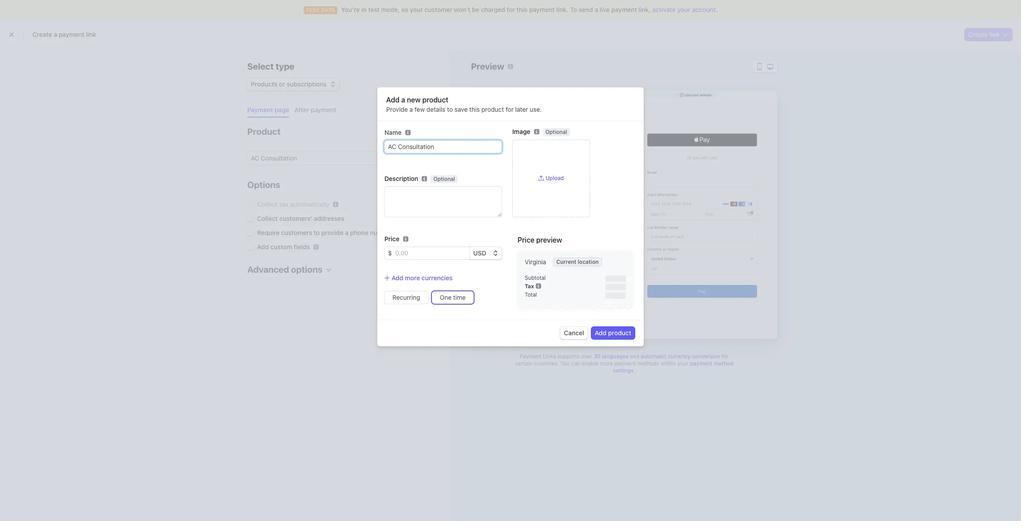 Task type: locate. For each thing, give the bounding box(es) containing it.
phone
[[350, 229, 369, 237]]

0 vertical spatial to
[[447, 106, 453, 113]]

price preview
[[518, 236, 562, 244]]

1 vertical spatial to
[[314, 229, 320, 237]]

optional right image
[[546, 129, 567, 135]]

0 horizontal spatial optional
[[434, 176, 455, 183]]

product inside button
[[608, 330, 632, 337]]

your inside button
[[692, 93, 699, 97]]

0 horizontal spatial link
[[86, 31, 96, 38]]

1 vertical spatial for
[[506, 106, 514, 113]]

add inside button
[[392, 274, 403, 282]]

1 vertical spatial more
[[600, 361, 613, 367]]

payment for payment page
[[247, 106, 273, 114]]

to inside payment page tab panel
[[314, 229, 320, 237]]

more inside for certain countries. you can enable more payment methods within your
[[600, 361, 613, 367]]

more up recurring
[[405, 274, 420, 282]]

after payment button
[[291, 103, 342, 118]]

product
[[423, 96, 449, 104], [482, 106, 504, 113], [608, 330, 632, 337]]

add a new product provide a few details to save this product for later use.
[[386, 96, 542, 113]]

payment up certain
[[520, 354, 542, 360]]

product left later
[[482, 106, 504, 113]]

add for product
[[595, 330, 607, 337]]

your right the use
[[692, 93, 699, 97]]

certain
[[515, 361, 533, 367]]

add inside button
[[595, 330, 607, 337]]

add product button
[[591, 327, 635, 340]]

save
[[455, 106, 468, 113]]

1 link from the left
[[86, 31, 96, 38]]

0 horizontal spatial create
[[32, 31, 52, 38]]

create link
[[969, 31, 1000, 38]]

for inside add a new product provide a few details to save this product for later use.
[[506, 106, 514, 113]]

payment inside for certain countries. you can enable more payment methods within your
[[615, 361, 636, 367]]

0.00 text field
[[392, 247, 470, 260]]

fields
[[294, 243, 310, 251]]

or
[[279, 80, 285, 88]]

optional down premium plan, sunglasses, etc. text box
[[434, 176, 455, 183]]

0 horizontal spatial .
[[634, 368, 636, 374]]

optional for image
[[546, 129, 567, 135]]

add down require
[[257, 243, 269, 251]]

mode,
[[381, 6, 400, 13]]

test
[[368, 6, 380, 13]]

you
[[561, 361, 570, 367]]

2 collect from the top
[[257, 215, 278, 223]]

enable
[[582, 361, 599, 367]]

0 vertical spatial payment
[[247, 106, 273, 114]]

automatic currency conversion link
[[641, 354, 720, 360]]

one time
[[440, 294, 466, 302]]

add more currencies button
[[385, 274, 453, 283]]

create
[[32, 31, 52, 38], [969, 31, 988, 38]]

to left provide
[[314, 229, 320, 237]]

subtotal
[[525, 275, 546, 282]]

0 horizontal spatial price
[[385, 235, 400, 243]]

for up method
[[722, 354, 729, 360]]

options
[[291, 265, 323, 275]]

currency
[[668, 354, 691, 360]]

preview
[[471, 61, 504, 72]]

1 horizontal spatial optional
[[546, 129, 567, 135]]

more down 30 languages link
[[600, 361, 613, 367]]

2 horizontal spatial product
[[608, 330, 632, 337]]

location
[[578, 259, 599, 266]]

for right charged
[[507, 6, 515, 13]]

conversion
[[692, 354, 720, 360]]

payment method settings link
[[613, 361, 734, 374]]

current
[[557, 259, 577, 266]]

current location
[[557, 259, 599, 266]]

collect up require
[[257, 215, 278, 223]]

0 vertical spatial optional
[[546, 129, 567, 135]]

add up recurring
[[392, 274, 403, 282]]

add
[[386, 96, 400, 104], [257, 243, 269, 251], [392, 274, 403, 282], [595, 330, 607, 337]]

page
[[275, 106, 289, 114]]

0 horizontal spatial payment
[[247, 106, 273, 114]]

your down automatic currency conversion link
[[678, 361, 689, 367]]

products or subscriptions button
[[247, 76, 339, 91]]

for left later
[[506, 106, 514, 113]]

2 vertical spatial product
[[608, 330, 632, 337]]

1 collect from the top
[[257, 201, 278, 208]]

1 vertical spatial .
[[634, 368, 636, 374]]

payment
[[247, 106, 273, 114], [520, 354, 542, 360]]

upload button
[[539, 175, 564, 182]]

2 create from the left
[[969, 31, 988, 38]]

1 horizontal spatial create
[[969, 31, 988, 38]]

add for more
[[392, 274, 403, 282]]

product up payment links supports over 30 languages and automatic currency conversion
[[608, 330, 632, 337]]

price
[[385, 235, 400, 243], [518, 236, 535, 244]]

use
[[685, 93, 691, 97]]

price up $
[[385, 235, 400, 243]]

0 vertical spatial more
[[405, 274, 420, 282]]

price left preview
[[518, 236, 535, 244]]

collect tax automatically
[[257, 201, 330, 208]]

price for price
[[385, 235, 400, 243]]

2 vertical spatial for
[[722, 354, 729, 360]]

and
[[630, 354, 640, 360]]

1 horizontal spatial link
[[990, 31, 1000, 38]]

Premium Plan, sunglasses, etc. text field
[[385, 141, 502, 153]]

tax
[[279, 201, 289, 208]]

settings
[[613, 368, 634, 374]]

after payment
[[295, 106, 337, 114]]

add inside payment page tab panel
[[257, 243, 269, 251]]

add up provide at the left top of the page
[[386, 96, 400, 104]]

use your domain button
[[675, 92, 716, 97]]

options
[[247, 180, 280, 190]]

create inside button
[[969, 31, 988, 38]]

2 link from the left
[[990, 31, 1000, 38]]

this right save
[[470, 106, 480, 113]]

payment links supports over 30 languages and automatic currency conversion
[[520, 354, 720, 360]]

payment method settings
[[613, 361, 734, 374]]

optional
[[546, 129, 567, 135], [434, 176, 455, 183]]

1 horizontal spatial this
[[517, 6, 528, 13]]

add up 30
[[595, 330, 607, 337]]

collect left tax
[[257, 201, 278, 208]]

1 horizontal spatial price
[[518, 236, 535, 244]]

this right charged
[[517, 6, 528, 13]]

supports
[[558, 354, 580, 360]]

use.
[[530, 106, 542, 113]]

payment inside button
[[247, 106, 273, 114]]

account
[[692, 6, 716, 13]]

links
[[543, 354, 556, 360]]

link inside button
[[990, 31, 1000, 38]]

later
[[515, 106, 528, 113]]

upload
[[546, 175, 564, 182]]

1 create from the left
[[32, 31, 52, 38]]

1 vertical spatial optional
[[434, 176, 455, 183]]

send
[[579, 6, 593, 13]]

0 horizontal spatial more
[[405, 274, 420, 282]]

None text field
[[385, 187, 502, 217]]

add product
[[595, 330, 632, 337]]

1 vertical spatial this
[[470, 106, 480, 113]]

a
[[595, 6, 598, 13], [54, 31, 57, 38], [401, 96, 405, 104], [410, 106, 413, 113], [345, 229, 349, 237]]

more inside button
[[405, 274, 420, 282]]

payment page tab panel
[[240, 118, 434, 289]]

preview
[[536, 236, 562, 244]]

your inside for certain countries. you can enable more payment methods within your
[[678, 361, 689, 367]]

select type
[[247, 61, 295, 72]]

subscriptions
[[287, 80, 327, 88]]

0 horizontal spatial this
[[470, 106, 480, 113]]

1 horizontal spatial to
[[447, 106, 453, 113]]

custom
[[271, 243, 292, 251]]

collect
[[257, 201, 278, 208], [257, 215, 278, 223]]

add inside add a new product provide a few details to save this product for later use.
[[386, 96, 400, 104]]

0 vertical spatial .
[[716, 6, 718, 13]]

1 vertical spatial collect
[[257, 215, 278, 223]]

payment link settings tab list
[[244, 103, 434, 118]]

1 vertical spatial payment
[[520, 354, 542, 360]]

1 horizontal spatial .
[[716, 6, 718, 13]]

0 horizontal spatial product
[[423, 96, 449, 104]]

0 horizontal spatial to
[[314, 229, 320, 237]]

your
[[410, 6, 423, 13], [678, 6, 691, 13], [692, 93, 699, 97], [678, 361, 689, 367]]

add custom fields
[[257, 243, 310, 251]]

30
[[594, 354, 601, 360]]

after
[[295, 106, 309, 114]]

optional for description
[[434, 176, 455, 183]]

1 horizontal spatial payment
[[520, 354, 542, 360]]

collect for collect tax automatically
[[257, 201, 278, 208]]

0 vertical spatial collect
[[257, 201, 278, 208]]

1 horizontal spatial more
[[600, 361, 613, 367]]

to left save
[[447, 106, 453, 113]]

product up details
[[423, 96, 449, 104]]

for certain countries. you can enable more payment methods within your
[[515, 354, 729, 367]]

automatic
[[641, 354, 667, 360]]

30 languages link
[[594, 354, 629, 360]]

payment left "page"
[[247, 106, 273, 114]]

for
[[507, 6, 515, 13], [506, 106, 514, 113], [722, 354, 729, 360]]

1 vertical spatial product
[[482, 106, 504, 113]]

.
[[716, 6, 718, 13], [634, 368, 636, 374]]



Task type: vqa. For each thing, say whether or not it's contained in the screenshot.
SEARCH text field
no



Task type: describe. For each thing, give the bounding box(es) containing it.
1 horizontal spatial product
[[482, 106, 504, 113]]

details
[[427, 106, 446, 113]]

few
[[415, 106, 425, 113]]

cancel
[[564, 330, 584, 337]]

charged
[[481, 6, 505, 13]]

payment inside the payment method settings
[[690, 361, 713, 367]]

0 vertical spatial product
[[423, 96, 449, 104]]

payment inside the after payment button
[[311, 106, 337, 114]]

cancel button
[[561, 327, 588, 340]]

products or subscriptions
[[251, 80, 327, 88]]

add for a
[[386, 96, 400, 104]]

total
[[525, 292, 537, 298]]

0 vertical spatial this
[[517, 6, 528, 13]]

live
[[600, 6, 610, 13]]

method
[[714, 361, 734, 367]]

select
[[247, 61, 274, 72]]

methods
[[638, 361, 660, 367]]

automatically
[[290, 201, 330, 208]]

activate your account link
[[653, 6, 716, 13]]

number
[[370, 229, 393, 237]]

provide
[[321, 229, 344, 237]]

a inside tab panel
[[345, 229, 349, 237]]

info image
[[536, 284, 541, 289]]

create link button
[[965, 28, 1013, 41]]

over
[[582, 354, 592, 360]]

price for price preview
[[518, 236, 535, 244]]

payment for payment links supports over 30 languages and automatic currency conversion
[[520, 354, 542, 360]]

one
[[440, 294, 452, 302]]

customer
[[425, 6, 453, 13]]

collect for collect customers' addresses
[[257, 215, 278, 223]]

to inside add a new product provide a few details to save this product for later use.
[[447, 106, 453, 113]]

for inside for certain countries. you can enable more payment methods within your
[[722, 354, 729, 360]]

advanced options button
[[244, 259, 331, 276]]

so
[[401, 6, 408, 13]]

advanced
[[247, 265, 289, 275]]

currencies
[[422, 274, 453, 282]]

can
[[571, 361, 581, 367]]

new
[[407, 96, 421, 104]]

link,
[[639, 6, 651, 13]]

your right so
[[410, 6, 423, 13]]

virginia
[[525, 258, 546, 266]]

usd button
[[470, 247, 502, 260]]

products
[[251, 80, 277, 88]]

product
[[247, 127, 281, 137]]

your right activate
[[678, 6, 691, 13]]

require customers to provide a phone number
[[257, 229, 393, 237]]

0 vertical spatial for
[[507, 6, 515, 13]]

create for create a payment link
[[32, 31, 52, 38]]

within
[[661, 361, 676, 367]]

use your domain
[[685, 93, 712, 97]]

add for custom
[[257, 243, 269, 251]]

$
[[388, 250, 392, 257]]

create for create link
[[969, 31, 988, 38]]

time
[[453, 294, 466, 302]]

provide
[[386, 106, 408, 113]]

recurring
[[393, 294, 420, 302]]

payment page button
[[244, 103, 295, 118]]

customers'
[[279, 215, 312, 223]]

countries.
[[534, 361, 559, 367]]

description
[[385, 175, 418, 183]]

usd
[[473, 250, 486, 257]]

customers
[[281, 229, 312, 237]]

you're in test mode, so your customer won't be charged for this payment link. to send a live payment link, activate your account .
[[341, 6, 718, 13]]

add more currencies
[[392, 274, 453, 282]]

tax
[[525, 283, 534, 290]]

this inside add a new product provide a few details to save this product for later use.
[[470, 106, 480, 113]]

require
[[257, 229, 280, 237]]

image
[[513, 128, 531, 135]]

won't
[[454, 6, 471, 13]]

activate
[[653, 6, 676, 13]]

collect customers' addresses
[[257, 215, 344, 223]]

type
[[276, 61, 295, 72]]

addresses
[[314, 215, 344, 223]]

create a payment link
[[32, 31, 96, 38]]

domain
[[700, 93, 712, 97]]

advanced options
[[247, 265, 323, 275]]



